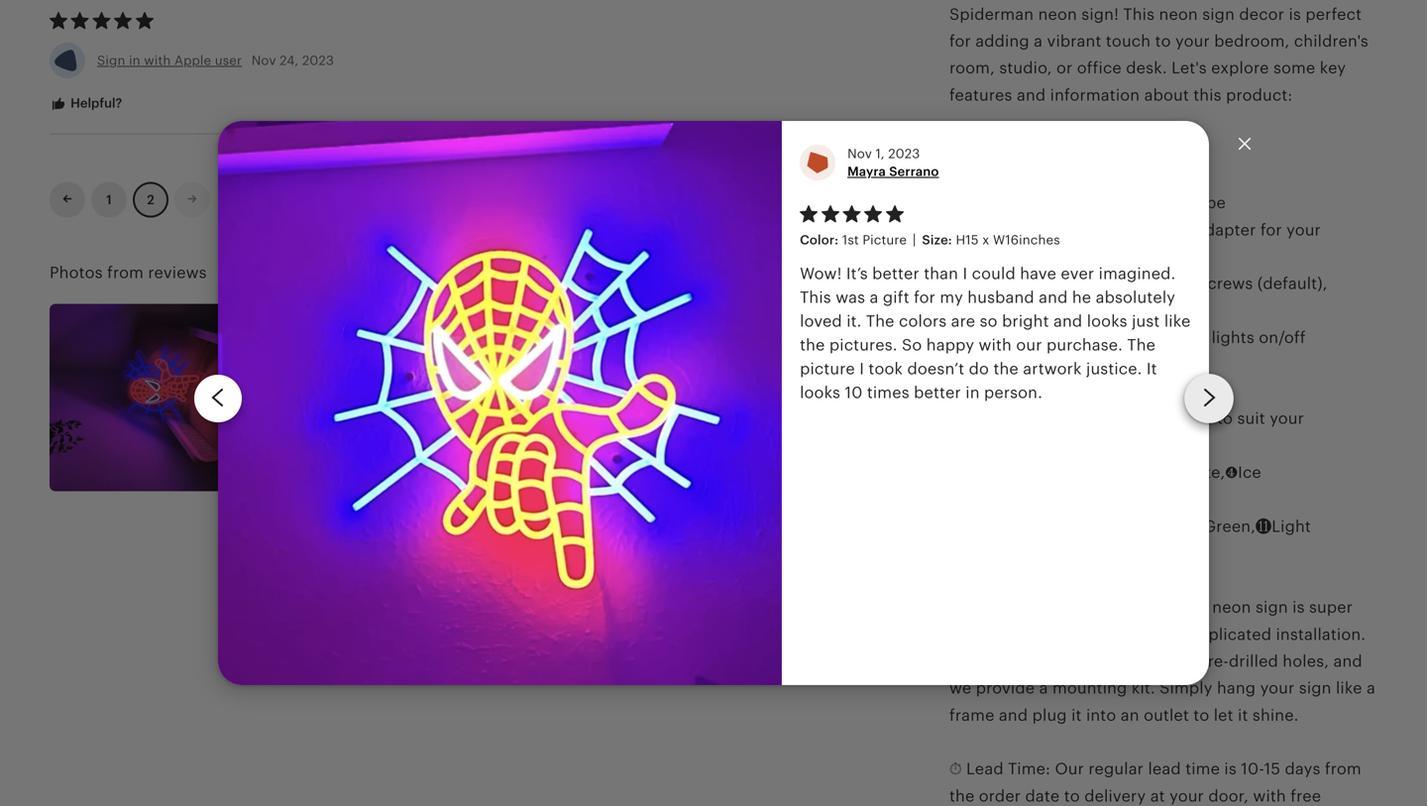 Task type: vqa. For each thing, say whether or not it's contained in the screenshot.
'banner'
no



Task type: describe. For each thing, give the bounding box(es) containing it.
2 horizontal spatial the
[[994, 360, 1019, 378]]

drilled
[[1230, 652, 1279, 670]]

installation
[[964, 275, 1050, 293]]

let
[[1214, 706, 1234, 724]]

24,
[[280, 53, 299, 68]]

than
[[924, 265, 959, 282]]

2m
[[1070, 302, 1093, 320]]

0 horizontal spatial the
[[867, 312, 895, 330]]

nov for nov 24, 2023
[[252, 53, 276, 68]]

have
[[1021, 265, 1057, 282]]

2 it from the left
[[1239, 706, 1249, 724]]

days
[[1286, 760, 1321, 778]]

this
[[800, 288, 832, 306]]

country
[[950, 248, 1010, 266]]

mounting
[[1122, 275, 1196, 293]]

in
[[966, 383, 980, 401]]

power
[[964, 221, 1012, 239]]

to inside 🎨 color options: choose from a variety of 13 colors to suit your preference: ❶cold white,❷white,❸warm white,❹ice blue,❺blue,❻lemon yellow,❼yellow,❽orange,❾red,❿green,⓫light pink,⓬pink,⓭purple
[[1218, 410, 1234, 428]]

screws
[[1200, 275, 1254, 293]]

reviews
[[148, 264, 207, 282]]

shine.
[[1253, 706, 1299, 724]]

0 horizontal spatial sign
[[1256, 598, 1289, 616]]

options:
[[1054, 275, 1117, 293]]

and down the provide
[[999, 706, 1028, 724]]

your left neon
[[1174, 598, 1209, 616]]

the inside ⏱ lead time: our regular lead time is 10-15 days from the order date to delivery at your door, with fre
[[950, 787, 975, 805]]

to inside ⏱ lead time: our regular lead time is 10-15 days from the order date to delivery at your door, with fre
[[1065, 787, 1081, 805]]

2023 for 1,
[[889, 146, 921, 161]]

easy
[[950, 625, 985, 643]]

with for time:
[[1254, 787, 1287, 805]]

and down installation. at the right bottom
[[1334, 652, 1363, 670]]

1 vertical spatial sign
[[1300, 679, 1332, 697]]

absolutely
[[1096, 288, 1176, 306]]

loved
[[800, 312, 843, 330]]

do
[[969, 360, 990, 378]]

any
[[1144, 625, 1171, 643]]

0 horizontal spatial looks
[[800, 383, 841, 401]]

door,
[[1209, 787, 1249, 805]]

frame
[[950, 706, 995, 724]]

regular
[[1089, 760, 1144, 778]]

10-
[[1242, 760, 1265, 778]]

time:
[[1009, 760, 1051, 778]]

color: 1st picture
[[800, 233, 907, 248]]

is for 10-
[[1225, 760, 1237, 778]]

and down have
[[1039, 288, 1068, 306]]

an
[[1121, 706, 1140, 724]]

and down he
[[1054, 312, 1083, 330]]

size: h15 x w16inches
[[923, 233, 1061, 248]]

adapter
[[1197, 221, 1257, 239]]

wow!
[[800, 265, 842, 282]]

acrylic
[[983, 652, 1034, 670]]

bright
[[1003, 312, 1050, 330]]

the inside the 📐 easy installation: hanging your neon sign is super easy and doesn't require any complicated installation. the acrylic backing comes with pre-drilled holes, and we provide a mounting kit. simply hang your sign like a frame and plug it into an outlet to let it shine.
[[950, 652, 978, 670]]

cut
[[1128, 194, 1156, 212]]

choose
[[950, 410, 1009, 428]]

h15
[[956, 233, 979, 248]]

+
[[1184, 221, 1192, 239]]

1 it from the left
[[1072, 706, 1082, 724]]

installation:
[[1009, 598, 1100, 616]]

into
[[1087, 706, 1117, 724]]

mayra serrano link
[[848, 164, 940, 179]]

1 ● from the top
[[950, 194, 960, 212]]

purchase.
[[1047, 336, 1123, 354]]

your inside ⏱ lead time: our regular lead time is 10-15 days from the order date to delivery at your door, with fre
[[1170, 787, 1205, 805]]

2 horizontal spatial the
[[1128, 336, 1156, 354]]

hang
[[1218, 679, 1256, 697]]

(default),
[[1258, 275, 1328, 293]]

doesn't
[[908, 360, 965, 378]]

1,
[[876, 146, 885, 161]]

w16inches
[[994, 233, 1061, 248]]

so
[[980, 312, 998, 330]]

options:
[[1017, 383, 1084, 401]]

2 ● from the top
[[950, 221, 960, 239]]

nov 1, 2023 mayra serrano
[[848, 146, 940, 179]]

2
[[147, 192, 154, 207]]

and up acrylic
[[989, 625, 1018, 643]]

🎨
[[950, 383, 966, 401]]

0 vertical spatial looks
[[1087, 312, 1128, 330]]

mounting
[[1053, 679, 1128, 697]]

shape
[[1180, 194, 1227, 212]]

hanging inside the 📐 easy installation: hanging your neon sign is super easy and doesn't require any complicated installation. the acrylic backing comes with pre-drilled holes, and we provide a mounting kit. simply hang your sign like a frame and plug it into an outlet to let it shine.
[[1104, 598, 1170, 616]]

a inside 🎨 color options: choose from a variety of 13 colors to suit your preference: ❶cold white,❷white,❸warm white,❹ice blue,❺blue,❻lemon yellow,❼yellow,❽orange,❾red,❿green,⓫light pink,⓬pink,⓭purple
[[1054, 410, 1063, 428]]

a inside wow! it's better than i could have ever imagined. this was a gift for my husband and he absolutely loved it. the colors are so bright and looks just like the pictures. so happy with our purchase. the picture i took doesn't do the artwork justice. it looks 10 times better in person.
[[870, 288, 879, 306]]

pink,⓬pink,⓭purple
[[950, 545, 1106, 562]]

colors inside 🎨 color options: choose from a variety of 13 colors to suit your preference: ❶cold white,❷white,❸warm white,❹ice blue,❺blue,❻lemon yellow,❼yellow,❽orange,❾red,❿green,⓫light pink,⓬pink,⓭purple
[[1165, 410, 1213, 428]]

1 vertical spatial better
[[914, 383, 962, 401]]

times
[[867, 383, 910, 401]]

acrylic
[[964, 194, 1018, 212]]

blue,❺blue,❻lemon
[[950, 491, 1105, 508]]

for inside wow! it's better than i could have ever imagined. this was a gift for my husband and he absolutely loved it. the colors are so bright and looks just like the pictures. so happy with our purchase. the picture i took doesn't do the artwork justice. it looks 10 times better in person.
[[914, 288, 936, 306]]

size:
[[923, 233, 953, 248]]

provide
[[976, 679, 1035, 697]]

on/off
[[1260, 329, 1307, 347]]

stand
[[1149, 302, 1195, 320]]

from inside ⏱ lead time: our regular lead time is 10-15 days from the order date to delivery at your door, with fre
[[1326, 760, 1362, 778]]

it's
[[847, 265, 868, 282]]

like inside wow! it's better than i could have ever imagined. this was a gift for my husband and he absolutely loved it. the colors are so bright and looks just like the pictures. so happy with our purchase. the picture i took doesn't do the artwork justice. it looks 10 times better in person.
[[1165, 312, 1191, 330]]

0 vertical spatial better
[[873, 265, 920, 282]]

control
[[1152, 329, 1208, 347]]

15
[[1265, 760, 1281, 778]]

order
[[979, 787, 1021, 805]]

accessories:
[[964, 329, 1062, 347]]

● acrylic board shape: cut to shape ● power supply: suitable plug + adapter for your country ● installation options: mounting screws (default), hanging wires, 2m strips, stand ● accessories: dimmer to control lights on/off
[[950, 194, 1328, 347]]

wires,
[[1020, 302, 1065, 320]]



Task type: locate. For each thing, give the bounding box(es) containing it.
time
[[1186, 760, 1221, 778]]

1 vertical spatial nov
[[848, 146, 873, 161]]

0 horizontal spatial hanging
[[950, 302, 1015, 320]]

colors up so
[[899, 312, 947, 330]]

like inside the 📐 easy installation: hanging your neon sign is super easy and doesn't require any complicated installation. the acrylic backing comes with pre-drilled holes, and we provide a mounting kit. simply hang your sign like a frame and plug it into an outlet to let it shine.
[[1337, 679, 1363, 697]]

the up person.
[[994, 360, 1019, 378]]

from right 'photos'
[[107, 264, 144, 282]]

are
[[952, 312, 976, 330]]

1 horizontal spatial sign
[[1300, 679, 1332, 697]]

● down the "country"
[[950, 275, 960, 293]]

0 horizontal spatial the
[[800, 336, 825, 354]]

so
[[902, 336, 923, 354]]

📐
[[950, 598, 966, 616]]

1 vertical spatial the
[[994, 360, 1019, 378]]

looks down picture
[[800, 383, 841, 401]]

0 vertical spatial nov
[[252, 53, 276, 68]]

date
[[1026, 787, 1060, 805]]

looks up "purchase."
[[1087, 312, 1128, 330]]

2023 up serrano on the right of the page
[[889, 146, 921, 161]]

📐 easy installation: hanging your neon sign is super easy and doesn't require any complicated installation. the acrylic backing comes with pre-drilled holes, and we provide a mounting kit. simply hang your sign like a frame and plug it into an outlet to let it shine.
[[950, 598, 1376, 724]]

1 horizontal spatial is
[[1293, 598, 1306, 616]]

the down ⏱ at the bottom right of page
[[950, 787, 975, 805]]

suitable
[[1077, 221, 1140, 239]]

to down strips,
[[1132, 329, 1148, 347]]

1 horizontal spatial 2023
[[889, 146, 921, 161]]

person.
[[985, 383, 1043, 401]]

0 vertical spatial plug
[[1145, 221, 1179, 239]]

nov
[[252, 53, 276, 68], [848, 146, 873, 161]]

our
[[1056, 760, 1085, 778]]

it.
[[847, 312, 862, 330]]

variety
[[1068, 410, 1120, 428]]

color:
[[800, 233, 839, 248]]

of
[[1124, 410, 1140, 428]]

1 horizontal spatial with
[[1161, 652, 1194, 670]]

like right just
[[1165, 312, 1191, 330]]

your right suit
[[1270, 410, 1305, 428]]

with up simply
[[1161, 652, 1194, 670]]

3 ● from the top
[[950, 275, 960, 293]]

x
[[983, 233, 990, 248]]

serrano
[[890, 164, 940, 179]]

1 vertical spatial i
[[860, 360, 865, 378]]

board
[[1022, 194, 1068, 212]]

your right at on the bottom right of page
[[1170, 787, 1205, 805]]

1 vertical spatial is
[[1225, 760, 1237, 778]]

for inside ● acrylic board shape: cut to shape ● power supply: suitable plug + adapter for your country ● installation options: mounting screws (default), hanging wires, 2m strips, stand ● accessories: dimmer to control lights on/off
[[1261, 221, 1283, 239]]

0 vertical spatial for
[[1261, 221, 1283, 239]]

could
[[972, 265, 1016, 282]]

mayra
[[848, 164, 886, 179]]

0 vertical spatial sign
[[1256, 598, 1289, 616]]

0 vertical spatial the
[[800, 336, 825, 354]]

0 vertical spatial colors
[[899, 312, 947, 330]]

took
[[869, 360, 903, 378]]

the down loved
[[800, 336, 825, 354]]

complicated
[[1175, 625, 1272, 643]]

1 vertical spatial like
[[1337, 679, 1363, 697]]

nov for nov 1, 2023 mayra serrano
[[848, 146, 873, 161]]

1 horizontal spatial colors
[[1165, 410, 1213, 428]]

kit.
[[1132, 679, 1156, 697]]

1 horizontal spatial for
[[1261, 221, 1283, 239]]

the
[[867, 312, 895, 330], [1128, 336, 1156, 354], [950, 652, 978, 670]]

doesn't
[[1023, 625, 1079, 643]]

0 horizontal spatial it
[[1072, 706, 1082, 724]]

1 vertical spatial colors
[[1165, 410, 1213, 428]]

plug inside the 📐 easy installation: hanging your neon sign is super easy and doesn't require any complicated installation. the acrylic backing comes with pre-drilled holes, and we provide a mounting kit. simply hang your sign like a frame and plug it into an outlet to let it shine.
[[1033, 706, 1068, 724]]

it
[[1147, 360, 1158, 378]]

1 horizontal spatial plug
[[1145, 221, 1179, 239]]

is for super
[[1293, 598, 1306, 616]]

lead
[[1149, 760, 1182, 778]]

with down 15
[[1254, 787, 1287, 805]]

my
[[940, 288, 964, 306]]

he
[[1073, 288, 1092, 306]]

2 vertical spatial from
[[1326, 760, 1362, 778]]

it left into
[[1072, 706, 1082, 724]]

from right days on the bottom of the page
[[1326, 760, 1362, 778]]

1 horizontal spatial it
[[1239, 706, 1249, 724]]

the down just
[[1128, 336, 1156, 354]]

4 ● from the top
[[950, 329, 960, 347]]

0 horizontal spatial with
[[979, 336, 1012, 354]]

we
[[950, 679, 972, 697]]

0 horizontal spatial i
[[860, 360, 865, 378]]

1 horizontal spatial from
[[1013, 410, 1050, 428]]

0 vertical spatial is
[[1293, 598, 1306, 616]]

delivery
[[1085, 787, 1147, 805]]

with inside wow! it's better than i could have ever imagined. this was a gift for my husband and he absolutely loved it. the colors are so bright and looks just like the pictures. so happy with our purchase. the picture i took doesn't do the artwork justice. it looks 10 times better in person.
[[979, 336, 1012, 354]]

with inside the 📐 easy installation: hanging your neon sign is super easy and doesn't require any complicated installation. the acrylic backing comes with pre-drilled holes, and we provide a mounting kit. simply hang your sign like a frame and plug it into an outlet to let it shine.
[[1161, 652, 1194, 670]]

better
[[873, 265, 920, 282], [914, 383, 962, 401]]

happy
[[927, 336, 975, 354]]

0 horizontal spatial like
[[1165, 312, 1191, 330]]

hanging inside ● acrylic board shape: cut to shape ● power supply: suitable plug + adapter for your country ● installation options: mounting screws (default), hanging wires, 2m strips, stand ● accessories: dimmer to control lights on/off
[[950, 302, 1015, 320]]

2 link
[[133, 182, 169, 218]]

1 vertical spatial hanging
[[1104, 598, 1170, 616]]

white,❹ice
[[1177, 464, 1262, 482]]

i down pictures.
[[860, 360, 865, 378]]

is left 10-
[[1225, 760, 1237, 778]]

sign right neon
[[1256, 598, 1289, 616]]

1 horizontal spatial the
[[950, 787, 975, 805]]

the right it.
[[867, 312, 895, 330]]

1 vertical spatial from
[[1013, 410, 1050, 428]]

⏱
[[950, 760, 962, 778]]

1 horizontal spatial like
[[1337, 679, 1363, 697]]

sign
[[1256, 598, 1289, 616], [1300, 679, 1332, 697]]

❶cold
[[950, 464, 999, 482]]

for right adapter
[[1261, 221, 1283, 239]]

from inside 🎨 color options: choose from a variety of 13 colors to suit your preference: ❶cold white,❷white,❸warm white,❹ice blue,❺blue,❻lemon yellow,❼yellow,❽orange,❾red,❿green,⓫light pink,⓬pink,⓭purple
[[1013, 410, 1050, 428]]

for left "my"
[[914, 288, 936, 306]]

is inside the 📐 easy installation: hanging your neon sign is super easy and doesn't require any complicated installation. the acrylic backing comes with pre-drilled holes, and we provide a mounting kit. simply hang your sign like a frame and plug it into an outlet to let it shine.
[[1293, 598, 1306, 616]]

plug down the mounting
[[1033, 706, 1068, 724]]

1 vertical spatial plug
[[1033, 706, 1068, 724]]

shape:
[[1072, 194, 1124, 212]]

your
[[1287, 221, 1322, 239], [1270, 410, 1305, 428], [1174, 598, 1209, 616], [1261, 679, 1295, 697], [1170, 787, 1205, 805]]

0 vertical spatial hanging
[[950, 302, 1015, 320]]

0 vertical spatial the
[[867, 312, 895, 330]]

nov up mayra
[[848, 146, 873, 161]]

your up (default),
[[1287, 221, 1322, 239]]

1 horizontal spatial hanging
[[1104, 598, 1170, 616]]

gift
[[883, 288, 910, 306]]

● up doesn't
[[950, 329, 960, 347]]

imagined.
[[1099, 265, 1176, 282]]

2 horizontal spatial with
[[1254, 787, 1287, 805]]

0 horizontal spatial for
[[914, 288, 936, 306]]

is inside ⏱ lead time: our regular lead time is 10-15 days from the order date to delivery at your door, with fre
[[1225, 760, 1237, 778]]

photos from reviews dialog
[[0, 0, 1428, 806]]

0 vertical spatial i
[[963, 265, 968, 282]]

justice.
[[1087, 360, 1143, 378]]

your inside ● acrylic board shape: cut to shape ● power supply: suitable plug + adapter for your country ● installation options: mounting screws (default), hanging wires, 2m strips, stand ● accessories: dimmer to control lights on/off
[[1287, 221, 1322, 239]]

1 vertical spatial the
[[1128, 336, 1156, 354]]

with
[[979, 336, 1012, 354], [1161, 652, 1194, 670], [1254, 787, 1287, 805]]

easy
[[970, 598, 1005, 616]]

from down person.
[[1013, 410, 1050, 428]]

2023 for 24,
[[302, 53, 334, 68]]

better up gift
[[873, 265, 920, 282]]

1 horizontal spatial looks
[[1087, 312, 1128, 330]]

to left let
[[1194, 706, 1210, 724]]

0 horizontal spatial colors
[[899, 312, 947, 330]]

2 vertical spatial with
[[1254, 787, 1287, 805]]

wow! it's better than i could have ever imagined. this was a gift for my husband and he absolutely loved it. the colors are so bright and looks just like the pictures. so happy with our purchase. the picture i took doesn't do the artwork justice. it looks 10 times better in person.
[[800, 265, 1191, 401]]

to down the our
[[1065, 787, 1081, 805]]

nov inside nov 1, 2023 mayra serrano
[[848, 146, 873, 161]]

it right let
[[1239, 706, 1249, 724]]

a
[[870, 288, 879, 306], [1054, 410, 1063, 428], [1040, 679, 1049, 697], [1367, 679, 1376, 697]]

0 vertical spatial with
[[979, 336, 1012, 354]]

1 horizontal spatial i
[[963, 265, 968, 282]]

1 horizontal spatial the
[[950, 652, 978, 670]]

0 vertical spatial 2023
[[302, 53, 334, 68]]

our
[[1017, 336, 1043, 354]]

2 vertical spatial the
[[950, 652, 978, 670]]

● left acrylic
[[950, 194, 960, 212]]

like
[[1165, 312, 1191, 330], [1337, 679, 1363, 697]]

suit
[[1238, 410, 1266, 428]]

from
[[107, 264, 144, 282], [1013, 410, 1050, 428], [1326, 760, 1362, 778]]

was
[[836, 288, 866, 306]]

colors inside wow! it's better than i could have ever imagined. this was a gift for my husband and he absolutely loved it. the colors are so bright and looks just like the pictures. so happy with our purchase. the picture i took doesn't do the artwork justice. it looks 10 times better in person.
[[899, 312, 947, 330]]

2023 right "24,"
[[302, 53, 334, 68]]

colors right 13
[[1165, 410, 1213, 428]]

to
[[1160, 194, 1176, 212], [1132, 329, 1148, 347], [1218, 410, 1234, 428], [1194, 706, 1210, 724], [1065, 787, 1081, 805]]

⏱ lead time: our regular lead time is 10-15 days from the order date to delivery at your door, with fre
[[950, 760, 1374, 806]]

supply:
[[1016, 221, 1072, 239]]

to left suit
[[1218, 410, 1234, 428]]

the up we
[[950, 652, 978, 670]]

outlet
[[1144, 706, 1190, 724]]

2 vertical spatial the
[[950, 787, 975, 805]]

0 vertical spatial from
[[107, 264, 144, 282]]

2 horizontal spatial from
[[1326, 760, 1362, 778]]

better down doesn't
[[914, 383, 962, 401]]

to inside the 📐 easy installation: hanging your neon sign is super easy and doesn't require any complicated installation. the acrylic backing comes with pre-drilled holes, and we provide a mounting kit. simply hang your sign like a frame and plug it into an outlet to let it shine.
[[1194, 706, 1210, 724]]

your up shine.
[[1261, 679, 1295, 697]]

0 horizontal spatial 2023
[[302, 53, 334, 68]]

is left super
[[1293, 598, 1306, 616]]

neon
[[1213, 598, 1252, 616]]

lights
[[1212, 329, 1255, 347]]

2023 inside nov 1, 2023 mayra serrano
[[889, 146, 921, 161]]

0 horizontal spatial from
[[107, 264, 144, 282]]

1 vertical spatial for
[[914, 288, 936, 306]]

just
[[1132, 312, 1161, 330]]

● left x at the right top of the page
[[950, 221, 960, 239]]

at
[[1151, 787, 1166, 805]]

0 horizontal spatial is
[[1225, 760, 1237, 778]]

pre-
[[1198, 652, 1230, 670]]

colors
[[899, 312, 947, 330], [1165, 410, 1213, 428]]

🎨 color options: choose from a variety of 13 colors to suit your preference: ❶cold white,❷white,❸warm white,❹ice blue,❺blue,❻lemon yellow,❼yellow,❽orange,❾red,❿green,⓫light pink,⓬pink,⓭purple
[[950, 383, 1312, 562]]

0 horizontal spatial plug
[[1033, 706, 1068, 724]]

1 vertical spatial with
[[1161, 652, 1194, 670]]

backing
[[1039, 652, 1100, 670]]

0 vertical spatial like
[[1165, 312, 1191, 330]]

super
[[1310, 598, 1354, 616]]

plug left +
[[1145, 221, 1179, 239]]

1 vertical spatial 2023
[[889, 146, 921, 161]]

lead
[[967, 760, 1004, 778]]

installation.
[[1277, 625, 1367, 643]]

plug inside ● acrylic board shape: cut to shape ● power supply: suitable plug + adapter for your country ● installation options: mounting screws (default), hanging wires, 2m strips, stand ● accessories: dimmer to control lights on/off
[[1145, 221, 1179, 239]]

strips,
[[1097, 302, 1145, 320]]

with down so
[[979, 336, 1012, 354]]

with inside ⏱ lead time: our regular lead time is 10-15 days from the order date to delivery at your door, with fre
[[1254, 787, 1287, 805]]

1 vertical spatial looks
[[800, 383, 841, 401]]

1 horizontal spatial nov
[[848, 146, 873, 161]]

your inside 🎨 color options: choose from a variety of 13 colors to suit your preference: ❶cold white,❷white,❸warm white,❹ice blue,❺blue,❻lemon yellow,❼yellow,❽orange,❾red,❿green,⓫light pink,⓬pink,⓭purple
[[1270, 410, 1305, 428]]

is
[[1293, 598, 1306, 616], [1225, 760, 1237, 778]]

to right cut
[[1160, 194, 1176, 212]]

dimmer
[[1067, 329, 1128, 347]]

like down installation. at the right bottom
[[1337, 679, 1363, 697]]

nov left "24,"
[[252, 53, 276, 68]]

with for installation:
[[1161, 652, 1194, 670]]

0 horizontal spatial nov
[[252, 53, 276, 68]]

sign down the holes,
[[1300, 679, 1332, 697]]

hanging
[[950, 302, 1015, 320], [1104, 598, 1170, 616]]

color
[[970, 383, 1013, 401]]

i right than
[[963, 265, 968, 282]]

●
[[950, 194, 960, 212], [950, 221, 960, 239], [950, 275, 960, 293], [950, 329, 960, 347]]



